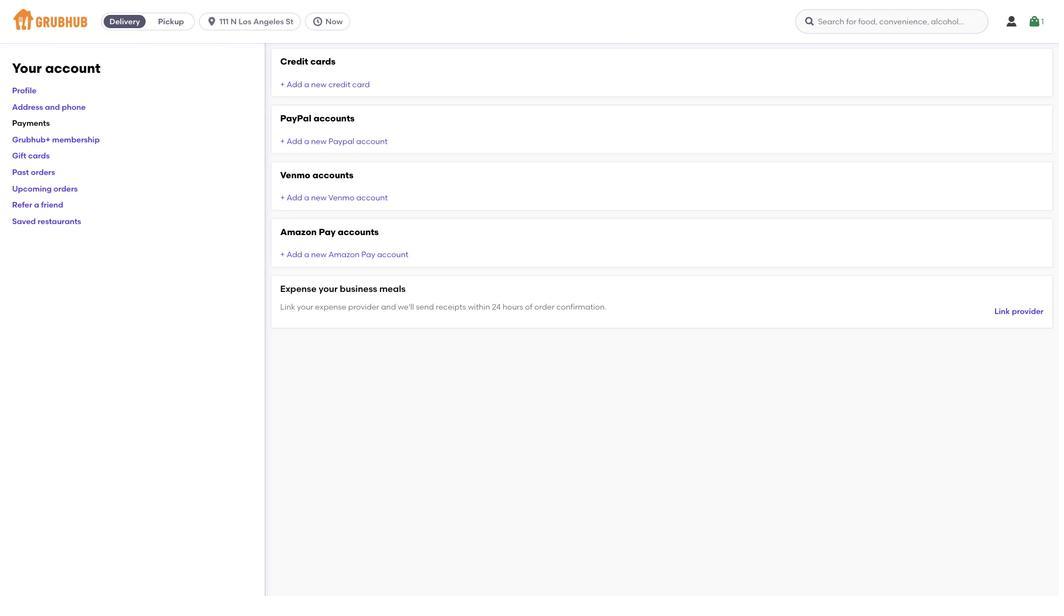 Task type: vqa. For each thing, say whether or not it's contained in the screenshot.
Stars
no



Task type: locate. For each thing, give the bounding box(es) containing it.
0 vertical spatial orders
[[31, 167, 55, 177]]

and left phone
[[45, 102, 60, 111]]

1 vertical spatial accounts
[[313, 170, 354, 180]]

2 svg image from the left
[[1028, 15, 1042, 28]]

accounts for paypal accounts
[[314, 113, 355, 124]]

your
[[319, 283, 338, 294], [297, 302, 313, 311]]

1 vertical spatial orders
[[54, 184, 78, 193]]

cards up + add a new credit card link
[[310, 56, 336, 67]]

svg image
[[206, 16, 217, 27], [312, 16, 323, 27], [805, 16, 816, 27]]

add down credit
[[287, 79, 302, 89]]

add down venmo accounts
[[287, 193, 302, 202]]

delivery
[[110, 17, 140, 26]]

orders
[[31, 167, 55, 177], [54, 184, 78, 193]]

meals
[[380, 283, 406, 294]]

0 vertical spatial your
[[319, 283, 338, 294]]

account up the 'meals'
[[377, 250, 409, 259]]

add up expense
[[287, 250, 302, 259]]

4 + from the top
[[280, 250, 285, 259]]

amazon down + add a new venmo account link
[[280, 226, 317, 237]]

0 vertical spatial and
[[45, 102, 60, 111]]

a down paypal accounts
[[304, 136, 309, 146]]

svg image for now
[[312, 16, 323, 27]]

a down amazon pay accounts
[[304, 250, 309, 259]]

upcoming orders
[[12, 184, 78, 193]]

orders up friend
[[54, 184, 78, 193]]

1 button
[[1028, 12, 1044, 31]]

past orders link
[[12, 167, 55, 177]]

1 horizontal spatial your
[[319, 283, 338, 294]]

1 vertical spatial pay
[[362, 250, 375, 259]]

+ add a new amazon pay account link
[[280, 250, 409, 259]]

+ add a new venmo account link
[[280, 193, 388, 202]]

a down credit cards
[[304, 79, 309, 89]]

0 horizontal spatial cards
[[28, 151, 50, 160]]

address and phone link
[[12, 102, 86, 111]]

4 new from the top
[[311, 250, 327, 259]]

svg image inside 1 button
[[1028, 15, 1042, 28]]

and left we'll
[[381, 302, 396, 311]]

your
[[12, 60, 42, 76]]

3 + from the top
[[280, 193, 285, 202]]

+ add a new paypal account link
[[280, 136, 388, 146]]

1 vertical spatial your
[[297, 302, 313, 311]]

+ for credit cards
[[280, 79, 285, 89]]

pay up business
[[362, 250, 375, 259]]

grubhub+
[[12, 135, 50, 144]]

0 horizontal spatial svg image
[[206, 16, 217, 27]]

accounts
[[314, 113, 355, 124], [313, 170, 354, 180], [338, 226, 379, 237]]

2 horizontal spatial svg image
[[805, 16, 816, 27]]

link your expense provider and we'll send receipts within 24 hours of order confirmation. link provider
[[280, 302, 1044, 316]]

saved
[[12, 216, 36, 226]]

+ down credit
[[280, 79, 285, 89]]

0 vertical spatial accounts
[[314, 113, 355, 124]]

orders for past orders
[[31, 167, 55, 177]]

3 svg image from the left
[[805, 16, 816, 27]]

order
[[535, 302, 555, 311]]

st
[[286, 17, 294, 26]]

account right paypal
[[356, 136, 388, 146]]

3 new from the top
[[311, 193, 327, 202]]

2 add from the top
[[287, 136, 302, 146]]

111 n los angeles st
[[220, 17, 294, 26]]

venmo down venmo accounts
[[329, 193, 355, 202]]

a
[[304, 79, 309, 89], [304, 136, 309, 146], [304, 193, 309, 202], [34, 200, 39, 209], [304, 250, 309, 259]]

+ add a new venmo account
[[280, 193, 388, 202]]

pay
[[319, 226, 336, 237], [362, 250, 375, 259]]

svg image
[[1006, 15, 1019, 28], [1028, 15, 1042, 28]]

1 horizontal spatial svg image
[[1028, 15, 1042, 28]]

0 horizontal spatial amazon
[[280, 226, 317, 237]]

new for credit
[[311, 79, 327, 89]]

2 new from the top
[[311, 136, 327, 146]]

1 horizontal spatial svg image
[[312, 16, 323, 27]]

we'll
[[398, 302, 414, 311]]

expense your business meals
[[280, 283, 406, 294]]

card
[[352, 79, 370, 89]]

venmo up + add a new venmo account link
[[280, 170, 310, 180]]

1 add from the top
[[287, 79, 302, 89]]

amazon
[[280, 226, 317, 237], [329, 250, 360, 259]]

add down paypal
[[287, 136, 302, 146]]

+
[[280, 79, 285, 89], [280, 136, 285, 146], [280, 193, 285, 202], [280, 250, 285, 259]]

account up phone
[[45, 60, 101, 76]]

1 vertical spatial and
[[381, 302, 396, 311]]

of
[[525, 302, 533, 311]]

saved restaurants
[[12, 216, 81, 226]]

0 horizontal spatial svg image
[[1006, 15, 1019, 28]]

0 horizontal spatial link
[[280, 302, 295, 311]]

your inside link your expense provider and we'll send receipts within 24 hours of order confirmation. link provider
[[297, 302, 313, 311]]

angeles
[[253, 17, 284, 26]]

main navigation navigation
[[0, 0, 1060, 43]]

link
[[280, 302, 295, 311], [995, 306, 1010, 316]]

3 add from the top
[[287, 193, 302, 202]]

+ up expense
[[280, 250, 285, 259]]

2 svg image from the left
[[312, 16, 323, 27]]

add for paypal
[[287, 136, 302, 146]]

cards for gift cards
[[28, 151, 50, 160]]

past orders
[[12, 167, 55, 177]]

+ for paypal accounts
[[280, 136, 285, 146]]

your down expense
[[297, 302, 313, 311]]

provider
[[348, 302, 379, 311], [1012, 306, 1044, 316]]

address
[[12, 102, 43, 111]]

1 horizontal spatial amazon
[[329, 250, 360, 259]]

amazon down amazon pay accounts
[[329, 250, 360, 259]]

2 vertical spatial accounts
[[338, 226, 379, 237]]

accounts up + add a new venmo account link
[[313, 170, 354, 180]]

svg image inside now button
[[312, 16, 323, 27]]

svg image inside the 111 n los angeles st button
[[206, 16, 217, 27]]

a for amazon
[[304, 250, 309, 259]]

orders up upcoming orders "link"
[[31, 167, 55, 177]]

a for credit
[[304, 79, 309, 89]]

friend
[[41, 200, 63, 209]]

0 horizontal spatial venmo
[[280, 170, 310, 180]]

0 horizontal spatial pay
[[319, 226, 336, 237]]

0 horizontal spatial and
[[45, 102, 60, 111]]

hours
[[503, 302, 524, 311]]

new
[[311, 79, 327, 89], [311, 136, 327, 146], [311, 193, 327, 202], [311, 250, 327, 259]]

pay up + add a new amazon pay account 'link'
[[319, 226, 336, 237]]

new for amazon
[[311, 250, 327, 259]]

2 + from the top
[[280, 136, 285, 146]]

add
[[287, 79, 302, 89], [287, 136, 302, 146], [287, 193, 302, 202], [287, 250, 302, 259]]

0 horizontal spatial your
[[297, 302, 313, 311]]

accounts up + add a new paypal account
[[314, 113, 355, 124]]

past
[[12, 167, 29, 177]]

and
[[45, 102, 60, 111], [381, 302, 396, 311]]

send
[[416, 302, 434, 311]]

cards
[[310, 56, 336, 67], [28, 151, 50, 160]]

1 horizontal spatial provider
[[1012, 306, 1044, 316]]

payments
[[12, 118, 50, 128]]

0 vertical spatial cards
[[310, 56, 336, 67]]

venmo
[[280, 170, 310, 180], [329, 193, 355, 202]]

new for venmo
[[311, 193, 327, 202]]

your up expense
[[319, 283, 338, 294]]

refer a friend
[[12, 200, 63, 209]]

account
[[45, 60, 101, 76], [356, 136, 388, 146], [357, 193, 388, 202], [377, 250, 409, 259]]

new down amazon pay accounts
[[311, 250, 327, 259]]

new down venmo accounts
[[311, 193, 327, 202]]

1 new from the top
[[311, 79, 327, 89]]

0 vertical spatial amazon
[[280, 226, 317, 237]]

a down venmo accounts
[[304, 193, 309, 202]]

1 horizontal spatial venmo
[[329, 193, 355, 202]]

+ add a new credit card
[[280, 79, 370, 89]]

new left paypal
[[311, 136, 327, 146]]

cards up past orders link
[[28, 151, 50, 160]]

1 vertical spatial cards
[[28, 151, 50, 160]]

1 vertical spatial amazon
[[329, 250, 360, 259]]

1 svg image from the left
[[206, 16, 217, 27]]

1 horizontal spatial and
[[381, 302, 396, 311]]

accounts up the + add a new amazon pay account
[[338, 226, 379, 237]]

+ down venmo accounts
[[280, 193, 285, 202]]

1 vertical spatial venmo
[[329, 193, 355, 202]]

credit cards
[[280, 56, 336, 67]]

Search for food, convenience, alcohol... search field
[[796, 9, 989, 34]]

+ down paypal
[[280, 136, 285, 146]]

1 horizontal spatial cards
[[310, 56, 336, 67]]

accounts for venmo accounts
[[313, 170, 354, 180]]

new left credit
[[311, 79, 327, 89]]

4 add from the top
[[287, 250, 302, 259]]

phone
[[62, 102, 86, 111]]

1 + from the top
[[280, 79, 285, 89]]



Task type: describe. For each thing, give the bounding box(es) containing it.
+ add a new credit card link
[[280, 79, 370, 89]]

profile link
[[12, 86, 36, 95]]

link provider button
[[995, 301, 1044, 321]]

gift
[[12, 151, 26, 160]]

new for paypal
[[311, 136, 327, 146]]

add for venmo
[[287, 193, 302, 202]]

upcoming orders link
[[12, 184, 78, 193]]

refer
[[12, 200, 32, 209]]

111 n los angeles st button
[[199, 13, 305, 30]]

svg image for 111 n los angeles st
[[206, 16, 217, 27]]

payments link
[[12, 118, 50, 128]]

orders for upcoming orders
[[54, 184, 78, 193]]

your for expense
[[319, 283, 338, 294]]

refer a friend link
[[12, 200, 63, 209]]

upcoming
[[12, 184, 52, 193]]

n
[[231, 17, 237, 26]]

credit
[[329, 79, 351, 89]]

confirmation.
[[557, 302, 607, 311]]

your for link
[[297, 302, 313, 311]]

+ for venmo accounts
[[280, 193, 285, 202]]

a for venmo
[[304, 193, 309, 202]]

address and phone
[[12, 102, 86, 111]]

grubhub+ membership
[[12, 135, 100, 144]]

1 svg image from the left
[[1006, 15, 1019, 28]]

pickup button
[[148, 13, 194, 30]]

receipts
[[436, 302, 466, 311]]

within
[[468, 302, 490, 311]]

1 horizontal spatial pay
[[362, 250, 375, 259]]

delivery button
[[102, 13, 148, 30]]

profile
[[12, 86, 36, 95]]

1 horizontal spatial link
[[995, 306, 1010, 316]]

paypal accounts
[[280, 113, 355, 124]]

paypal
[[329, 136, 355, 146]]

add for credit
[[287, 79, 302, 89]]

los
[[239, 17, 252, 26]]

credit
[[280, 56, 308, 67]]

0 vertical spatial venmo
[[280, 170, 310, 180]]

gift cards link
[[12, 151, 50, 160]]

pickup
[[158, 17, 184, 26]]

gift cards
[[12, 151, 50, 160]]

expense
[[315, 302, 346, 311]]

restaurants
[[38, 216, 81, 226]]

saved restaurants link
[[12, 216, 81, 226]]

+ for amazon pay accounts
[[280, 250, 285, 259]]

0 vertical spatial pay
[[319, 226, 336, 237]]

24
[[492, 302, 501, 311]]

0 horizontal spatial provider
[[348, 302, 379, 311]]

add for amazon
[[287, 250, 302, 259]]

111
[[220, 17, 229, 26]]

business
[[340, 283, 377, 294]]

1
[[1042, 17, 1044, 26]]

amazon pay accounts
[[280, 226, 379, 237]]

your account
[[12, 60, 101, 76]]

+ add a new amazon pay account
[[280, 250, 409, 259]]

a for paypal
[[304, 136, 309, 146]]

expense
[[280, 283, 317, 294]]

+ add a new paypal account
[[280, 136, 388, 146]]

and inside link your expense provider and we'll send receipts within 24 hours of order confirmation. link provider
[[381, 302, 396, 311]]

now
[[326, 17, 343, 26]]

grubhub+ membership link
[[12, 135, 100, 144]]

account up amazon pay accounts
[[357, 193, 388, 202]]

cards for credit cards
[[310, 56, 336, 67]]

membership
[[52, 135, 100, 144]]

venmo accounts
[[280, 170, 354, 180]]

now button
[[305, 13, 354, 30]]

paypal
[[280, 113, 312, 124]]

a right refer
[[34, 200, 39, 209]]



